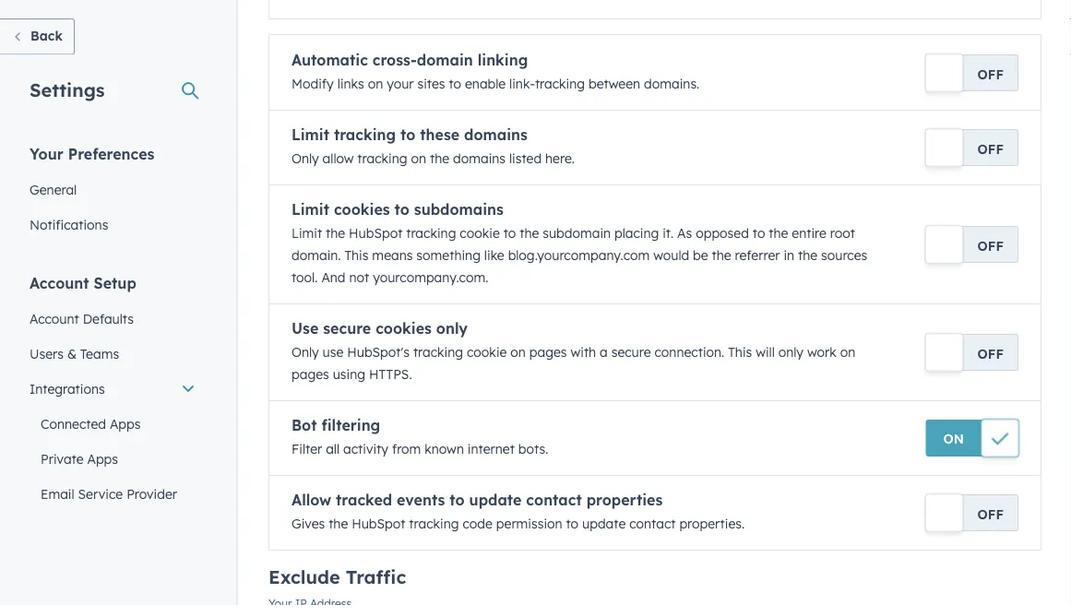 Task type: locate. For each thing, give the bounding box(es) containing it.
tracking down events
[[409, 516, 459, 532]]

account
[[30, 274, 89, 292], [30, 311, 79, 327]]

hubspot up means
[[349, 225, 403, 241]]

2 limit from the top
[[292, 200, 330, 219]]

tracking left "between"
[[535, 76, 585, 92]]

cookies up hubspot's
[[376, 319, 432, 338]]

link-
[[510, 76, 535, 92]]

1 horizontal spatial only
[[779, 344, 804, 361]]

0 horizontal spatial update
[[470, 491, 522, 510]]

0 vertical spatial pages
[[530, 344, 567, 361]]

blog.yourcompany.com
[[508, 247, 650, 264]]

events
[[397, 491, 445, 510]]

update
[[470, 491, 522, 510], [583, 516, 626, 532]]

using
[[333, 367, 366, 383]]

settings
[[30, 78, 105, 101]]

tracking right hubspot's
[[414, 344, 464, 361]]

1 vertical spatial update
[[583, 516, 626, 532]]

1 vertical spatial contact
[[630, 516, 676, 532]]

cookies up means
[[334, 200, 390, 219]]

connected
[[41, 416, 106, 432]]

properties
[[587, 491, 663, 510]]

only inside use secure cookies only only use hubspot's tracking cookie on pages with a secure connection. this will only work on pages using https.
[[292, 344, 319, 361]]

cookie inside the limit cookies to subdomains limit the hubspot tracking cookie to the subdomain placing it. as opposed to the entire root domain. this means something like blog.yourcompany.com would be the referrer in the sources tool. and not yourcompany.com.
[[460, 225, 500, 241]]

domains
[[464, 126, 528, 144], [453, 150, 506, 167]]

0 vertical spatial only
[[292, 150, 319, 167]]

something
[[417, 247, 481, 264]]

1 off from the top
[[978, 66, 1005, 82]]

as
[[678, 225, 693, 241]]

automatic cross-domain linking modify links on your sites to enable link-tracking between domains.
[[292, 51, 700, 92]]

cookie for only
[[467, 344, 507, 361]]

apps down integrations button
[[110, 416, 141, 432]]

0 vertical spatial only
[[437, 319, 468, 338]]

notifications link
[[18, 207, 207, 242]]

to inside automatic cross-domain linking modify links on your sites to enable link-tracking between domains.
[[449, 76, 462, 92]]

1 vertical spatial cookies
[[376, 319, 432, 338]]

cookies inside the limit cookies to subdomains limit the hubspot tracking cookie to the subdomain placing it. as opposed to the entire root domain. this means something like blog.yourcompany.com would be the referrer in the sources tool. and not yourcompany.com.
[[334, 200, 390, 219]]

1 horizontal spatial pages
[[530, 344, 567, 361]]

secure
[[323, 319, 371, 338], [612, 344, 651, 361]]

enable
[[465, 76, 506, 92]]

sites
[[418, 76, 446, 92]]

on inside limit tracking to these domains only allow tracking on the domains listed here.
[[411, 150, 427, 167]]

use
[[323, 344, 344, 361]]

like
[[485, 247, 505, 264]]

the
[[430, 150, 450, 167], [326, 225, 345, 241], [520, 225, 540, 241], [769, 225, 789, 241], [712, 247, 732, 264], [799, 247, 818, 264], [329, 516, 348, 532]]

connection.
[[655, 344, 725, 361]]

listed
[[510, 150, 542, 167]]

your preferences element
[[18, 144, 207, 242]]

linking
[[478, 51, 528, 69]]

apps up service on the bottom left of page
[[87, 451, 118, 467]]

1 vertical spatial only
[[779, 344, 804, 361]]

3 off from the top
[[978, 238, 1005, 254]]

on inside automatic cross-domain linking modify links on your sites to enable link-tracking between domains.
[[368, 76, 383, 92]]

hubspot down tracked
[[352, 516, 406, 532]]

back link
[[0, 18, 75, 55]]

account up users
[[30, 311, 79, 327]]

secure up use at left
[[323, 319, 371, 338]]

the right be
[[712, 247, 732, 264]]

exclude traffic
[[269, 566, 407, 589]]

4 off from the top
[[978, 346, 1005, 362]]

account defaults link
[[18, 301, 207, 337]]

to up the referrer
[[753, 225, 766, 241]]

permission
[[497, 516, 563, 532]]

the right gives
[[329, 516, 348, 532]]

1 horizontal spatial this
[[729, 344, 753, 361]]

1 account from the top
[[30, 274, 89, 292]]

tracking
[[535, 76, 585, 92], [334, 126, 396, 144], [358, 150, 408, 167], [406, 225, 457, 241], [414, 344, 464, 361], [409, 516, 459, 532]]

1 vertical spatial account
[[30, 311, 79, 327]]

your preferences
[[30, 144, 155, 163]]

all
[[326, 441, 340, 457]]

off
[[978, 66, 1005, 82], [978, 141, 1005, 157], [978, 238, 1005, 254], [978, 346, 1005, 362], [978, 506, 1005, 523]]

known
[[425, 441, 464, 457]]

traffic
[[346, 566, 407, 589]]

off for limit tracking to these domains
[[978, 141, 1005, 157]]

https.
[[369, 367, 412, 383]]

contact up permission
[[527, 491, 582, 510]]

internet
[[468, 441, 515, 457]]

0 vertical spatial cookie
[[460, 225, 500, 241]]

use secure cookies only only use hubspot's tracking cookie on pages with a secure connection. this will only work on pages using https.
[[292, 319, 856, 383]]

account up account defaults
[[30, 274, 89, 292]]

allow
[[292, 491, 332, 510]]

0 vertical spatial secure
[[323, 319, 371, 338]]

0 vertical spatial this
[[345, 247, 369, 264]]

2 off from the top
[[978, 141, 1005, 157]]

limit tracking to these domains only allow tracking on the domains listed here.
[[292, 126, 575, 167]]

to up code
[[450, 491, 465, 510]]

on left with
[[511, 344, 526, 361]]

limit for limit tracking to these domains
[[292, 126, 330, 144]]

account setup
[[30, 274, 136, 292]]

secure right a
[[612, 344, 651, 361]]

update down properties
[[583, 516, 626, 532]]

0 vertical spatial contact
[[527, 491, 582, 510]]

these
[[420, 126, 460, 144]]

cookie
[[460, 225, 500, 241], [467, 344, 507, 361]]

0 horizontal spatial this
[[345, 247, 369, 264]]

0 vertical spatial apps
[[110, 416, 141, 432]]

5 off from the top
[[978, 506, 1005, 523]]

bot
[[292, 416, 317, 435]]

only left allow
[[292, 150, 319, 167]]

on right work
[[841, 344, 856, 361]]

cookies inside use secure cookies only only use hubspot's tracking cookie on pages with a secure connection. this will only work on pages using https.
[[376, 319, 432, 338]]

1 only from the top
[[292, 150, 319, 167]]

1 limit from the top
[[292, 126, 330, 144]]

only down use
[[292, 344, 319, 361]]

yourcompany.com.
[[373, 270, 489, 286]]

tracking up something
[[406, 225, 457, 241]]

domains down these
[[453, 150, 506, 167]]

1 vertical spatial cookie
[[467, 344, 507, 361]]

subdomain
[[543, 225, 611, 241]]

to up like
[[504, 225, 516, 241]]

between
[[589, 76, 641, 92]]

2 account from the top
[[30, 311, 79, 327]]

on right "links"
[[368, 76, 383, 92]]

apps for private apps
[[87, 451, 118, 467]]

the left subdomain
[[520, 225, 540, 241]]

code
[[463, 516, 493, 532]]

pages
[[530, 344, 567, 361], [292, 367, 329, 383]]

1 horizontal spatial update
[[583, 516, 626, 532]]

account for account defaults
[[30, 311, 79, 327]]

0 vertical spatial account
[[30, 274, 89, 292]]

limit inside limit tracking to these domains only allow tracking on the domains listed here.
[[292, 126, 330, 144]]

1 vertical spatial apps
[[87, 451, 118, 467]]

tracking inside allow tracked events to update contact properties gives the hubspot tracking code permission to update contact properties.
[[409, 516, 459, 532]]

this up not
[[345, 247, 369, 264]]

your
[[387, 76, 414, 92]]

cookie inside use secure cookies only only use hubspot's tracking cookie on pages with a secure connection. this will only work on pages using https.
[[467, 344, 507, 361]]

to left these
[[401, 126, 416, 144]]

private
[[41, 451, 84, 467]]

bots.
[[519, 441, 549, 457]]

this inside use secure cookies only only use hubspot's tracking cookie on pages with a secure connection. this will only work on pages using https.
[[729, 344, 753, 361]]

0 horizontal spatial only
[[437, 319, 468, 338]]

cookies
[[334, 200, 390, 219], [376, 319, 432, 338]]

2 only from the top
[[292, 344, 319, 361]]

1 vertical spatial hubspot
[[352, 516, 406, 532]]

integrations
[[30, 381, 105, 397]]

to right sites
[[449, 76, 462, 92]]

filtering
[[322, 416, 381, 435]]

2 vertical spatial limit
[[292, 225, 322, 241]]

contact down properties
[[630, 516, 676, 532]]

1 vertical spatial this
[[729, 344, 753, 361]]

1 vertical spatial limit
[[292, 200, 330, 219]]

0 vertical spatial limit
[[292, 126, 330, 144]]

on down these
[[411, 150, 427, 167]]

this left will
[[729, 344, 753, 361]]

pages down use at left
[[292, 367, 329, 383]]

root
[[831, 225, 856, 241]]

only right will
[[779, 344, 804, 361]]

the down these
[[430, 150, 450, 167]]

0 horizontal spatial contact
[[527, 491, 582, 510]]

the right in
[[799, 247, 818, 264]]

1 vertical spatial secure
[[612, 344, 651, 361]]

domains up the listed
[[464, 126, 528, 144]]

to
[[449, 76, 462, 92], [401, 126, 416, 144], [395, 200, 410, 219], [504, 225, 516, 241], [753, 225, 766, 241], [450, 491, 465, 510], [566, 516, 579, 532]]

update up code
[[470, 491, 522, 510]]

allow
[[323, 150, 354, 167]]

cookie for subdomains
[[460, 225, 500, 241]]

1 horizontal spatial secure
[[612, 344, 651, 361]]

1 vertical spatial pages
[[292, 367, 329, 383]]

1 vertical spatial only
[[292, 344, 319, 361]]

pages left with
[[530, 344, 567, 361]]

apps
[[110, 416, 141, 432], [87, 451, 118, 467]]

only down yourcompany.com.
[[437, 319, 468, 338]]

this
[[345, 247, 369, 264], [729, 344, 753, 361]]

means
[[372, 247, 413, 264]]

general
[[30, 181, 77, 198]]

users
[[30, 346, 64, 362]]

and
[[322, 270, 346, 286]]

account setup element
[[18, 273, 207, 606]]

0 vertical spatial cookies
[[334, 200, 390, 219]]

0 vertical spatial hubspot
[[349, 225, 403, 241]]

hubspot
[[349, 225, 403, 241], [352, 516, 406, 532]]

tracking right allow
[[358, 150, 408, 167]]

1 horizontal spatial contact
[[630, 516, 676, 532]]

the inside limit tracking to these domains only allow tracking on the domains listed here.
[[430, 150, 450, 167]]

bot filtering filter all activity from known internet bots.
[[292, 416, 549, 457]]



Task type: describe. For each thing, give the bounding box(es) containing it.
in
[[784, 247, 795, 264]]

modify
[[292, 76, 334, 92]]

automatic
[[292, 51, 368, 69]]

use
[[292, 319, 319, 338]]

integrations button
[[18, 372, 207, 407]]

opposed
[[696, 225, 750, 241]]

hubspot's
[[347, 344, 410, 361]]

with
[[571, 344, 597, 361]]

the up in
[[769, 225, 789, 241]]

hubspot inside allow tracked events to update contact properties gives the hubspot tracking code permission to update contact properties.
[[352, 516, 406, 532]]

your
[[30, 144, 64, 163]]

tracking inside automatic cross-domain linking modify links on your sites to enable link-tracking between domains.
[[535, 76, 585, 92]]

activity
[[344, 441, 389, 457]]

to right permission
[[566, 516, 579, 532]]

tool.
[[292, 270, 318, 286]]

properties.
[[680, 516, 745, 532]]

account defaults
[[30, 311, 134, 327]]

back
[[30, 28, 63, 44]]

0 vertical spatial domains
[[464, 126, 528, 144]]

cross-
[[373, 51, 417, 69]]

on
[[944, 431, 965, 447]]

preferences
[[68, 144, 155, 163]]

off for allow tracked events to update contact properties
[[978, 506, 1005, 523]]

tracking inside the limit cookies to subdomains limit the hubspot tracking cookie to the subdomain placing it. as opposed to the entire root domain. this means something like blog.yourcompany.com would be the referrer in the sources tool. and not yourcompany.com.
[[406, 225, 457, 241]]

hubspot inside the limit cookies to subdomains limit the hubspot tracking cookie to the subdomain placing it. as opposed to the entire root domain. this means something like blog.yourcompany.com would be the referrer in the sources tool. and not yourcompany.com.
[[349, 225, 403, 241]]

to up means
[[395, 200, 410, 219]]

0 horizontal spatial secure
[[323, 319, 371, 338]]

off for use secure cookies only
[[978, 346, 1005, 362]]

exclude
[[269, 566, 340, 589]]

private apps
[[41, 451, 118, 467]]

entire
[[793, 225, 827, 241]]

allow tracked events to update contact properties gives the hubspot tracking code permission to update contact properties.
[[292, 491, 745, 532]]

to inside limit tracking to these domains only allow tracking on the domains listed here.
[[401, 126, 416, 144]]

service
[[78, 486, 123, 502]]

from
[[392, 441, 421, 457]]

filter
[[292, 441, 322, 457]]

apps for connected apps
[[110, 416, 141, 432]]

not
[[349, 270, 370, 286]]

&
[[67, 346, 77, 362]]

tracked
[[336, 491, 393, 510]]

the up domain.
[[326, 225, 345, 241]]

3 limit from the top
[[292, 225, 322, 241]]

connected apps
[[41, 416, 141, 432]]

limit cookies to subdomains limit the hubspot tracking cookie to the subdomain placing it. as opposed to the entire root domain. this means something like blog.yourcompany.com would be the referrer in the sources tool. and not yourcompany.com.
[[292, 200, 868, 286]]

be
[[693, 247, 709, 264]]

connected apps link
[[18, 407, 207, 442]]

here.
[[546, 150, 575, 167]]

notifications
[[30, 217, 108, 233]]

domain
[[417, 51, 473, 69]]

teams
[[80, 346, 119, 362]]

domain.
[[292, 247, 341, 264]]

off for limit cookies to subdomains
[[978, 238, 1005, 254]]

the inside allow tracked events to update contact properties gives the hubspot tracking code permission to update contact properties.
[[329, 516, 348, 532]]

only inside limit tracking to these domains only allow tracking on the domains listed here.
[[292, 150, 319, 167]]

defaults
[[83, 311, 134, 327]]

private apps link
[[18, 442, 207, 477]]

this inside the limit cookies to subdomains limit the hubspot tracking cookie to the subdomain placing it. as opposed to the entire root domain. this means something like blog.yourcompany.com would be the referrer in the sources tool. and not yourcompany.com.
[[345, 247, 369, 264]]

subdomains
[[414, 200, 504, 219]]

gives
[[292, 516, 325, 532]]

off for automatic cross-domain linking
[[978, 66, 1005, 82]]

users & teams
[[30, 346, 119, 362]]

a
[[600, 344, 608, 361]]

setup
[[94, 274, 136, 292]]

email service provider
[[41, 486, 177, 502]]

provider
[[127, 486, 177, 502]]

would
[[654, 247, 690, 264]]

0 horizontal spatial pages
[[292, 367, 329, 383]]

0 vertical spatial update
[[470, 491, 522, 510]]

account for account setup
[[30, 274, 89, 292]]

placing
[[615, 225, 659, 241]]

work
[[808, 344, 837, 361]]

tracking up allow
[[334, 126, 396, 144]]

it.
[[663, 225, 674, 241]]

domains.
[[645, 76, 700, 92]]

links
[[338, 76, 364, 92]]

will
[[756, 344, 775, 361]]

users & teams link
[[18, 337, 207, 372]]

sources
[[822, 247, 868, 264]]

tracking inside use secure cookies only only use hubspot's tracking cookie on pages with a secure connection. this will only work on pages using https.
[[414, 344, 464, 361]]

limit for limit cookies to subdomains
[[292, 200, 330, 219]]

general link
[[18, 172, 207, 207]]

1 vertical spatial domains
[[453, 150, 506, 167]]

referrer
[[735, 247, 781, 264]]



Task type: vqa. For each thing, say whether or not it's contained in the screenshot.
the &
yes



